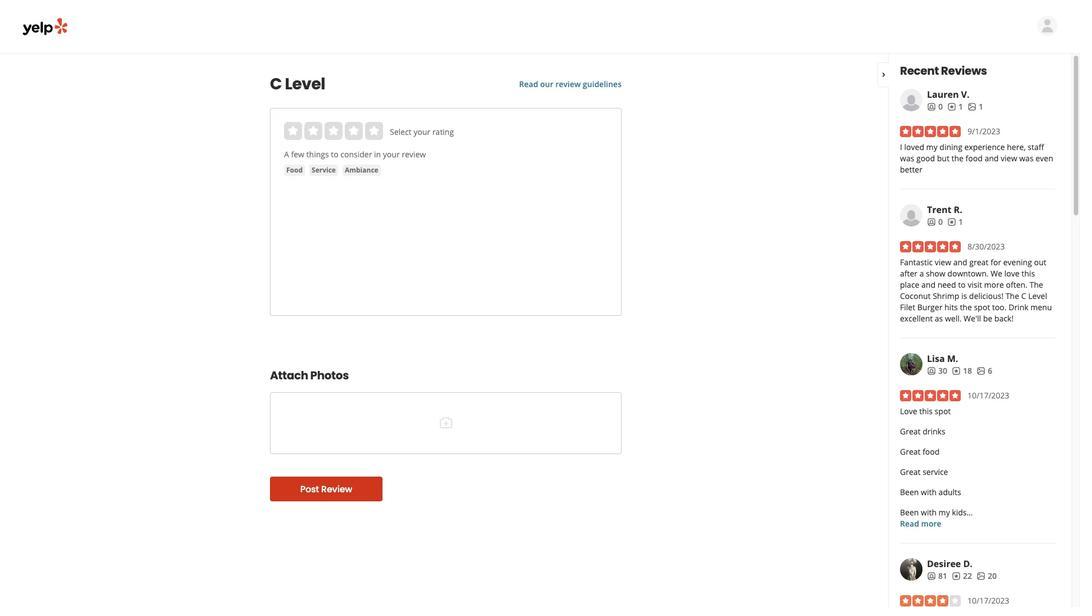 Task type: locate. For each thing, give the bounding box(es) containing it.
0 down lauren
[[938, 101, 943, 112]]

friends element for desiree
[[927, 571, 947, 582]]

friends element
[[927, 101, 943, 113], [927, 217, 943, 228], [927, 366, 947, 377], [927, 571, 947, 582]]

photos element right the 18
[[977, 366, 992, 377]]

c level link
[[270, 73, 492, 95]]

1 vertical spatial been
[[900, 507, 919, 518]]

view
[[1001, 153, 1017, 164], [935, 257, 951, 268]]

1 horizontal spatial view
[[1001, 153, 1017, 164]]

our
[[540, 79, 553, 89]]

2 horizontal spatial and
[[985, 153, 999, 164]]

fantastic
[[900, 257, 933, 268]]

1 vertical spatial 16 friends v2 image
[[927, 218, 936, 227]]

2 vertical spatial photos element
[[977, 571, 997, 582]]

place
[[900, 280, 920, 290]]

was up better
[[900, 153, 914, 164]]

1 vertical spatial your
[[383, 149, 400, 160]]

1 been from the top
[[900, 487, 919, 498]]

1 horizontal spatial and
[[953, 257, 968, 268]]

was down staff
[[1019, 153, 1034, 164]]

0 horizontal spatial was
[[900, 153, 914, 164]]

5 star rating image up fantastic
[[900, 241, 961, 253]]

2 was from the left
[[1019, 153, 1034, 164]]

friends element containing 30
[[927, 366, 947, 377]]

1 vertical spatial to
[[958, 280, 966, 290]]

1 horizontal spatial this
[[1022, 268, 1035, 279]]

0 vertical spatial spot
[[974, 302, 990, 313]]

with up read more
[[921, 507, 937, 518]]

0 vertical spatial c
[[270, 73, 282, 95]]

0
[[938, 101, 943, 112], [938, 217, 943, 227]]

your
[[414, 127, 430, 137], [383, 149, 400, 160]]

your left rating
[[414, 127, 430, 137]]

0 vertical spatial 5 star rating image
[[900, 126, 961, 137]]

2 vertical spatial 5 star rating image
[[900, 390, 961, 402]]

reviews element for v.
[[947, 101, 963, 113]]

photo of lisa m. image
[[900, 353, 923, 376]]

0 vertical spatial food
[[966, 153, 983, 164]]

more
[[984, 280, 1004, 290], [921, 519, 942, 529]]

16 friends v2 image down the trent
[[927, 218, 936, 227]]

0 horizontal spatial to
[[331, 149, 339, 160]]

2 vertical spatial 16 friends v2 image
[[927, 572, 936, 581]]

lisa m.
[[927, 353, 958, 365]]

v.
[[961, 88, 970, 101]]

photos element containing 6
[[977, 366, 992, 377]]

6
[[988, 366, 992, 376]]

reviews element for m.
[[952, 366, 972, 377]]

was
[[900, 153, 914, 164], [1019, 153, 1034, 164]]

5 star rating image up loved
[[900, 126, 961, 137]]

1 horizontal spatial level
[[1028, 291, 1047, 302]]

0 horizontal spatial read
[[519, 79, 538, 89]]

level up rating element
[[285, 73, 325, 95]]

2 5 star rating image from the top
[[900, 241, 961, 253]]

c level
[[270, 73, 325, 95]]

experience
[[965, 142, 1005, 152]]

my inside i loved my dining experience here, staff was good but the food and view was even better
[[926, 142, 938, 152]]

5 star rating image for lisa m.
[[900, 390, 961, 402]]

photo of trent r. image
[[900, 204, 923, 227]]

1 horizontal spatial review
[[556, 79, 581, 89]]

0 horizontal spatial view
[[935, 257, 951, 268]]

1 horizontal spatial to
[[958, 280, 966, 290]]

photo of desiree d. image
[[900, 559, 923, 581]]

0 vertical spatial with
[[921, 487, 937, 498]]

1 great from the top
[[900, 426, 921, 437]]

0 vertical spatial been
[[900, 487, 919, 498]]

1 vertical spatial the
[[960, 302, 972, 313]]

d.
[[963, 558, 973, 570]]

read more button
[[900, 519, 942, 530]]

5 star rating image
[[900, 126, 961, 137], [900, 241, 961, 253], [900, 390, 961, 402]]

3 5 star rating image from the top
[[900, 390, 961, 402]]

1 vertical spatial great
[[900, 447, 921, 457]]

been down great service at bottom right
[[900, 487, 919, 498]]

1 vertical spatial level
[[1028, 291, 1047, 302]]

2 with from the top
[[921, 507, 937, 518]]

2 vertical spatial 16 photos v2 image
[[977, 572, 986, 581]]

friends element containing 81
[[927, 571, 947, 582]]

c
[[270, 73, 282, 95], [1021, 291, 1026, 302]]

0 vertical spatial review
[[556, 79, 581, 89]]

reviews element
[[947, 101, 963, 113], [947, 217, 963, 228], [952, 366, 972, 377], [952, 571, 972, 582]]

reviews element containing 18
[[952, 366, 972, 377]]

1 horizontal spatial was
[[1019, 153, 1034, 164]]

food
[[286, 165, 303, 175]]

10/17/2023 down 6
[[968, 390, 1010, 401]]

photos element for lauren v.
[[968, 101, 983, 113]]

0 horizontal spatial review
[[402, 149, 426, 160]]

2 16 friends v2 image from the top
[[927, 218, 936, 227]]

16 review v2 image
[[952, 572, 961, 581]]

more down been with my kids…
[[921, 519, 942, 529]]

level up menu
[[1028, 291, 1047, 302]]

16 friends v2 image
[[927, 102, 936, 111], [927, 218, 936, 227], [927, 572, 936, 581]]

burger
[[917, 302, 943, 313]]

spot up drinks
[[935, 406, 951, 417]]

16 photos v2 image left 20
[[977, 572, 986, 581]]

2 vertical spatial great
[[900, 467, 921, 478]]

read for read more
[[900, 519, 919, 529]]

1 vertical spatial my
[[939, 507, 950, 518]]

with for my
[[921, 507, 937, 518]]

staff
[[1028, 142, 1044, 152]]

0 vertical spatial this
[[1022, 268, 1035, 279]]

16 review v2 image down the lauren v. at the top of the page
[[947, 102, 956, 111]]

1 vertical spatial 16 review v2 image
[[947, 218, 956, 227]]

a
[[284, 149, 289, 160]]

with
[[921, 487, 937, 498], [921, 507, 937, 518]]

love
[[900, 406, 917, 417]]

i loved my dining experience here, staff was good but the food and view was even better
[[900, 142, 1053, 175]]

reviews element down d.
[[952, 571, 972, 582]]

1 vertical spatial and
[[953, 257, 968, 268]]

2 vertical spatial 16 review v2 image
[[952, 367, 961, 376]]

drink
[[1009, 302, 1029, 313]]

the
[[1030, 280, 1043, 290], [1006, 291, 1019, 302]]

spot down delicious!
[[974, 302, 990, 313]]

post review button
[[270, 477, 383, 502]]

1 10/17/2023 from the top
[[968, 390, 1010, 401]]

to
[[331, 149, 339, 160], [958, 280, 966, 290]]

1 for r.
[[959, 217, 963, 227]]

16 friends v2 image down lauren
[[927, 102, 936, 111]]

post
[[300, 483, 319, 496]]

1 vertical spatial with
[[921, 507, 937, 518]]

0 vertical spatial 16 friends v2 image
[[927, 102, 936, 111]]

0 horizontal spatial c
[[270, 73, 282, 95]]

photos element for lisa m.
[[977, 366, 992, 377]]

we'll
[[964, 313, 981, 324]]

16 review v2 image left the 18
[[952, 367, 961, 376]]

1 vertical spatial spot
[[935, 406, 951, 417]]

8/30/2023
[[968, 241, 1005, 252]]

the right often.
[[1030, 280, 1043, 290]]

photos element right 22
[[977, 571, 997, 582]]

back!
[[995, 313, 1014, 324]]

more down the we on the top of the page
[[984, 280, 1004, 290]]

great down great food
[[900, 467, 921, 478]]

excellent
[[900, 313, 933, 324]]

0 vertical spatial the
[[1030, 280, 1043, 290]]

my for dining
[[926, 142, 938, 152]]

reviews element containing 22
[[952, 571, 972, 582]]

photos element
[[968, 101, 983, 113], [977, 366, 992, 377], [977, 571, 997, 582]]

1 horizontal spatial read
[[900, 519, 919, 529]]

2 great from the top
[[900, 447, 921, 457]]

great down love
[[900, 426, 921, 437]]

20
[[988, 571, 997, 582]]

close sidebar icon image
[[879, 70, 888, 79], [879, 70, 888, 79]]

0 vertical spatial view
[[1001, 153, 1017, 164]]

read
[[519, 79, 538, 89], [900, 519, 919, 529]]

1 5 star rating image from the top
[[900, 126, 961, 137]]

read inside dropdown button
[[900, 519, 919, 529]]

16 photos v2 image left 6
[[977, 367, 986, 376]]

0 down the trent
[[938, 217, 943, 227]]

review down select your rating at the top
[[402, 149, 426, 160]]

1 down v.
[[959, 101, 963, 112]]

2 10/17/2023 from the top
[[968, 596, 1010, 606]]

1 0 from the top
[[938, 101, 943, 112]]

3 friends element from the top
[[927, 366, 947, 377]]

and up the downtown.
[[953, 257, 968, 268]]

16 friends v2 image left 81
[[927, 572, 936, 581]]

your right in
[[383, 149, 400, 160]]

5 star rating image up love this spot
[[900, 390, 961, 402]]

great
[[970, 257, 989, 268]]

hits
[[945, 302, 958, 313]]

1 vertical spatial photos element
[[977, 366, 992, 377]]

0 vertical spatial great
[[900, 426, 921, 437]]

friends element down the trent
[[927, 217, 943, 228]]

1 vertical spatial food
[[923, 447, 940, 457]]

trent r.
[[927, 204, 962, 216]]

10/17/2023 down 20
[[968, 596, 1010, 606]]

been for been with adults
[[900, 487, 919, 498]]

the
[[952, 153, 964, 164], [960, 302, 972, 313]]

this down evening
[[1022, 268, 1035, 279]]

recent
[[900, 63, 939, 79]]

review
[[556, 79, 581, 89], [402, 149, 426, 160]]

16 photos v2 image for m.
[[977, 367, 986, 376]]

2 0 from the top
[[938, 217, 943, 227]]

and down experience
[[985, 153, 999, 164]]

0 vertical spatial read
[[519, 79, 538, 89]]

5 star rating image for trent r.
[[900, 241, 961, 253]]

1 vertical spatial c
[[1021, 291, 1026, 302]]

fantastic view and great for evening out after a show downtown.  we love this place and need to visit more often.  the coconut shrimp is delicious!  the c level filet burger hits the spot too.  drink menu excellent as well.  we'll be back!
[[900, 257, 1052, 324]]

1 horizontal spatial c
[[1021, 291, 1026, 302]]

r.
[[954, 204, 962, 216]]

2 been from the top
[[900, 507, 919, 518]]

select your rating
[[390, 127, 454, 137]]

this right love
[[919, 406, 933, 417]]

desiree
[[927, 558, 961, 570]]

great down great drinks
[[900, 447, 921, 457]]

love
[[1005, 268, 1020, 279]]

1 vertical spatial read
[[900, 519, 919, 529]]

photos element down v.
[[968, 101, 983, 113]]

0 horizontal spatial your
[[383, 149, 400, 160]]

with down great service at bottom right
[[921, 487, 937, 498]]

the down is at the right top
[[960, 302, 972, 313]]

recent reviews
[[900, 63, 987, 79]]

0 vertical spatial 16 photos v2 image
[[968, 102, 977, 111]]

16 friends v2 image for desiree d.
[[927, 572, 936, 581]]

and
[[985, 153, 999, 164], [953, 257, 968, 268], [922, 280, 936, 290]]

been with my kids…
[[900, 507, 973, 518]]

3 great from the top
[[900, 467, 921, 478]]

to right things
[[331, 149, 339, 160]]

1 horizontal spatial your
[[414, 127, 430, 137]]

loved
[[904, 142, 924, 152]]

None radio
[[284, 122, 302, 140], [304, 122, 322, 140], [365, 122, 383, 140], [284, 122, 302, 140], [304, 122, 322, 140], [365, 122, 383, 140]]

the down dining on the right of page
[[952, 153, 964, 164]]

lauren v.
[[927, 88, 970, 101]]

food
[[966, 153, 983, 164], [923, 447, 940, 457]]

read down been with my kids…
[[900, 519, 919, 529]]

and inside i loved my dining experience here, staff was good but the food and view was even better
[[985, 153, 999, 164]]

1 vertical spatial 16 photos v2 image
[[977, 367, 986, 376]]

friends element down the lisa
[[927, 366, 947, 377]]

1 horizontal spatial the
[[1030, 280, 1043, 290]]

2 friends element from the top
[[927, 217, 943, 228]]

great for great food
[[900, 447, 921, 457]]

great
[[900, 426, 921, 437], [900, 447, 921, 457], [900, 467, 921, 478]]

0 vertical spatial 16 review v2 image
[[947, 102, 956, 111]]

the down often.
[[1006, 291, 1019, 302]]

menu
[[1031, 302, 1052, 313]]

1 vertical spatial review
[[402, 149, 426, 160]]

1 vertical spatial 0
[[938, 217, 943, 227]]

3 16 friends v2 image from the top
[[927, 572, 936, 581]]

4 friends element from the top
[[927, 571, 947, 582]]

0 horizontal spatial level
[[285, 73, 325, 95]]

and down a
[[922, 280, 936, 290]]

good
[[916, 153, 935, 164]]

1 vertical spatial more
[[921, 519, 942, 529]]

1 vertical spatial view
[[935, 257, 951, 268]]

read left our
[[519, 79, 538, 89]]

photos element containing 20
[[977, 571, 997, 582]]

food down drinks
[[923, 447, 940, 457]]

1 down r.
[[959, 217, 963, 227]]

food down experience
[[966, 153, 983, 164]]

friends element down 'desiree'
[[927, 571, 947, 582]]

friends element for lauren
[[927, 101, 943, 113]]

been
[[900, 487, 919, 498], [900, 507, 919, 518]]

in
[[374, 149, 381, 160]]

16 review v2 image down r.
[[947, 218, 956, 227]]

photos element containing 1
[[968, 101, 983, 113]]

1 horizontal spatial my
[[939, 507, 950, 518]]

0 vertical spatial my
[[926, 142, 938, 152]]

review right our
[[556, 79, 581, 89]]

4 star rating image
[[900, 596, 961, 607]]

reviews element down m.
[[952, 366, 972, 377]]

is
[[961, 291, 967, 302]]

filet
[[900, 302, 915, 313]]

0 vertical spatial photos element
[[968, 101, 983, 113]]

1 vertical spatial 5 star rating image
[[900, 241, 961, 253]]

view down here,
[[1001, 153, 1017, 164]]

0 vertical spatial 0
[[938, 101, 943, 112]]

great for great service
[[900, 467, 921, 478]]

0 horizontal spatial more
[[921, 519, 942, 529]]

16 review v2 image
[[947, 102, 956, 111], [947, 218, 956, 227], [952, 367, 961, 376]]

16 photos v2 image down v.
[[968, 102, 977, 111]]

my left the kids…
[[939, 507, 950, 518]]

2 vertical spatial and
[[922, 280, 936, 290]]

my up good
[[926, 142, 938, 152]]

friends element down lauren
[[927, 101, 943, 113]]

view up show
[[935, 257, 951, 268]]

0 horizontal spatial and
[[922, 280, 936, 290]]

to up is at the right top
[[958, 280, 966, 290]]

0 vertical spatial 10/17/2023
[[968, 390, 1010, 401]]

reviews element down the lauren v. at the top of the page
[[947, 101, 963, 113]]

0 vertical spatial and
[[985, 153, 999, 164]]

0 vertical spatial more
[[984, 280, 1004, 290]]

1 vertical spatial 10/17/2023
[[968, 596, 1010, 606]]

my
[[926, 142, 938, 152], [939, 507, 950, 518]]

0 vertical spatial the
[[952, 153, 964, 164]]

lisa
[[927, 353, 945, 365]]

reviews element down r.
[[947, 217, 963, 228]]

None radio
[[325, 122, 343, 140], [345, 122, 363, 140], [325, 122, 343, 140], [345, 122, 363, 140]]

16 photos v2 image
[[968, 102, 977, 111], [977, 367, 986, 376], [977, 572, 986, 581]]

1 horizontal spatial food
[[966, 153, 983, 164]]

1 vertical spatial the
[[1006, 291, 1019, 302]]

1 16 friends v2 image from the top
[[927, 102, 936, 111]]

1 vertical spatial this
[[919, 406, 933, 417]]

1 horizontal spatial more
[[984, 280, 1004, 290]]

1 friends element from the top
[[927, 101, 943, 113]]

great drinks
[[900, 426, 946, 437]]

1 with from the top
[[921, 487, 937, 498]]

1 horizontal spatial spot
[[974, 302, 990, 313]]

been up read more
[[900, 507, 919, 518]]

0 horizontal spatial my
[[926, 142, 938, 152]]

well.
[[945, 313, 962, 324]]

photos
[[310, 368, 349, 384]]



Task type: describe. For each thing, give the bounding box(es) containing it.
coconut
[[900, 291, 931, 302]]

the inside fantastic view and great for evening out after a show downtown.  we love this place and need to visit more often.  the coconut shrimp is delicious!  the c level filet burger hits the spot too.  drink menu excellent as well.  we'll be back!
[[960, 302, 972, 313]]

friends element for trent
[[927, 217, 943, 228]]

rating element
[[284, 122, 383, 140]]

been with adults
[[900, 487, 961, 498]]

love this spot
[[900, 406, 951, 417]]

even
[[1036, 153, 1053, 164]]

my for kids…
[[939, 507, 950, 518]]

18
[[963, 366, 972, 376]]

shrimp
[[933, 291, 959, 302]]

better
[[900, 164, 923, 175]]

0 vertical spatial to
[[331, 149, 339, 160]]

0 vertical spatial your
[[414, 127, 430, 137]]

reviews
[[941, 63, 987, 79]]

10/17/2023 for desiree d.
[[968, 596, 1010, 606]]

tyler b. image
[[1037, 16, 1058, 36]]

attach photos
[[270, 368, 349, 384]]

to inside fantastic view and great for evening out after a show downtown.  we love this place and need to visit more often.  the coconut shrimp is delicious!  the c level filet burger hits the spot too.  drink menu excellent as well.  we'll be back!
[[958, 280, 966, 290]]

16 friends v2 image
[[927, 367, 936, 376]]

review
[[321, 483, 352, 496]]

read our review guidelines link
[[519, 79, 622, 89]]

the inside i loved my dining experience here, staff was good but the food and view was even better
[[952, 153, 964, 164]]

ambiance
[[345, 165, 378, 175]]

16 review v2 image for m.
[[952, 367, 961, 376]]

adults
[[939, 487, 961, 498]]

a few things to consider in your review
[[284, 149, 426, 160]]

1 for v.
[[959, 101, 963, 112]]

photo of lauren v. image
[[900, 89, 923, 111]]

desiree d.
[[927, 558, 973, 570]]

been for been with my kids…
[[900, 507, 919, 518]]

photos element for desiree d.
[[977, 571, 997, 582]]

16 review v2 image for v.
[[947, 102, 956, 111]]

guidelines
[[583, 79, 622, 89]]

out
[[1034, 257, 1047, 268]]

things
[[306, 149, 329, 160]]

0 horizontal spatial spot
[[935, 406, 951, 417]]

too.
[[992, 302, 1007, 313]]

c inside fantastic view and great for evening out after a show downtown.  we love this place and need to visit more often.  the coconut shrimp is delicious!  the c level filet burger hits the spot too.  drink menu excellent as well.  we'll be back!
[[1021, 291, 1026, 302]]

read for read our review guidelines
[[519, 79, 538, 89]]

1 was from the left
[[900, 153, 914, 164]]

81
[[938, 571, 947, 582]]

need
[[938, 280, 956, 290]]

i
[[900, 142, 902, 152]]

0 for trent
[[938, 217, 943, 227]]

9/1/2023
[[968, 126, 1001, 137]]

level inside fantastic view and great for evening out after a show downtown.  we love this place and need to visit more often.  the coconut shrimp is delicious!  the c level filet burger hits the spot too.  drink menu excellent as well.  we'll be back!
[[1028, 291, 1047, 302]]

lauren
[[927, 88, 959, 101]]

read our review guidelines
[[519, 79, 622, 89]]

reviews element for d.
[[952, 571, 972, 582]]

more inside fantastic view and great for evening out after a show downtown.  we love this place and need to visit more often.  the coconut shrimp is delicious!  the c level filet burger hits the spot too.  drink menu excellent as well.  we'll be back!
[[984, 280, 1004, 290]]

we
[[991, 268, 1003, 279]]

read more
[[900, 519, 942, 529]]

food inside i loved my dining experience here, staff was good but the food and view was even better
[[966, 153, 983, 164]]

view inside fantastic view and great for evening out after a show downtown.  we love this place and need to visit more often.  the coconut shrimp is delicious!  the c level filet burger hits the spot too.  drink menu excellent as well.  we'll be back!
[[935, 257, 951, 268]]

5 star rating image for lauren v.
[[900, 126, 961, 137]]

16 photos v2 image for d.
[[977, 572, 986, 581]]

evening
[[1003, 257, 1032, 268]]

0 horizontal spatial the
[[1006, 291, 1019, 302]]

0 horizontal spatial food
[[923, 447, 940, 457]]

service
[[312, 165, 336, 175]]

but
[[937, 153, 950, 164]]

downtown.
[[948, 268, 989, 279]]

attach photos image
[[439, 416, 453, 430]]

m.
[[947, 353, 958, 365]]

16 photos v2 image for v.
[[968, 102, 977, 111]]

trent
[[927, 204, 952, 216]]

here,
[[1007, 142, 1026, 152]]

drinks
[[923, 426, 946, 437]]

16 friends v2 image for trent r.
[[927, 218, 936, 227]]

0 vertical spatial level
[[285, 73, 325, 95]]

22
[[963, 571, 972, 582]]

more inside the read more dropdown button
[[921, 519, 942, 529]]

0 for lauren
[[938, 101, 943, 112]]

after
[[900, 268, 918, 279]]

30
[[938, 366, 947, 376]]

attach
[[270, 368, 308, 384]]

reviews element for r.
[[947, 217, 963, 228]]

select
[[390, 127, 412, 137]]

great food
[[900, 447, 940, 457]]

few
[[291, 149, 304, 160]]

be
[[983, 313, 993, 324]]

kids…
[[952, 507, 973, 518]]

delicious!
[[969, 291, 1004, 302]]

16 friends v2 image for lauren v.
[[927, 102, 936, 111]]

16 review v2 image for r.
[[947, 218, 956, 227]]

as
[[935, 313, 943, 324]]

10/17/2023 for lisa m.
[[968, 390, 1010, 401]]

spot inside fantastic view and great for evening out after a show downtown.  we love this place and need to visit more often.  the coconut shrimp is delicious!  the c level filet burger hits the spot too.  drink menu excellent as well.  we'll be back!
[[974, 302, 990, 313]]

great service
[[900, 467, 948, 478]]

1 up 9/1/2023
[[979, 101, 983, 112]]

rating
[[432, 127, 454, 137]]

post review
[[300, 483, 352, 496]]

often.
[[1006, 280, 1028, 290]]

0 horizontal spatial this
[[919, 406, 933, 417]]

consider
[[341, 149, 372, 160]]

service
[[923, 467, 948, 478]]

with for adults
[[921, 487, 937, 498]]

friends element for lisa
[[927, 366, 947, 377]]

for
[[991, 257, 1001, 268]]

this inside fantastic view and great for evening out after a show downtown.  we love this place and need to visit more often.  the coconut shrimp is delicious!  the c level filet burger hits the spot too.  drink menu excellent as well.  we'll be back!
[[1022, 268, 1035, 279]]

visit
[[968, 280, 982, 290]]

view inside i loved my dining experience here, staff was good but the food and view was even better
[[1001, 153, 1017, 164]]

great for great drinks
[[900, 426, 921, 437]]

dining
[[940, 142, 963, 152]]

show
[[926, 268, 946, 279]]



Task type: vqa. For each thing, say whether or not it's contained in the screenshot.
the bottom and
yes



